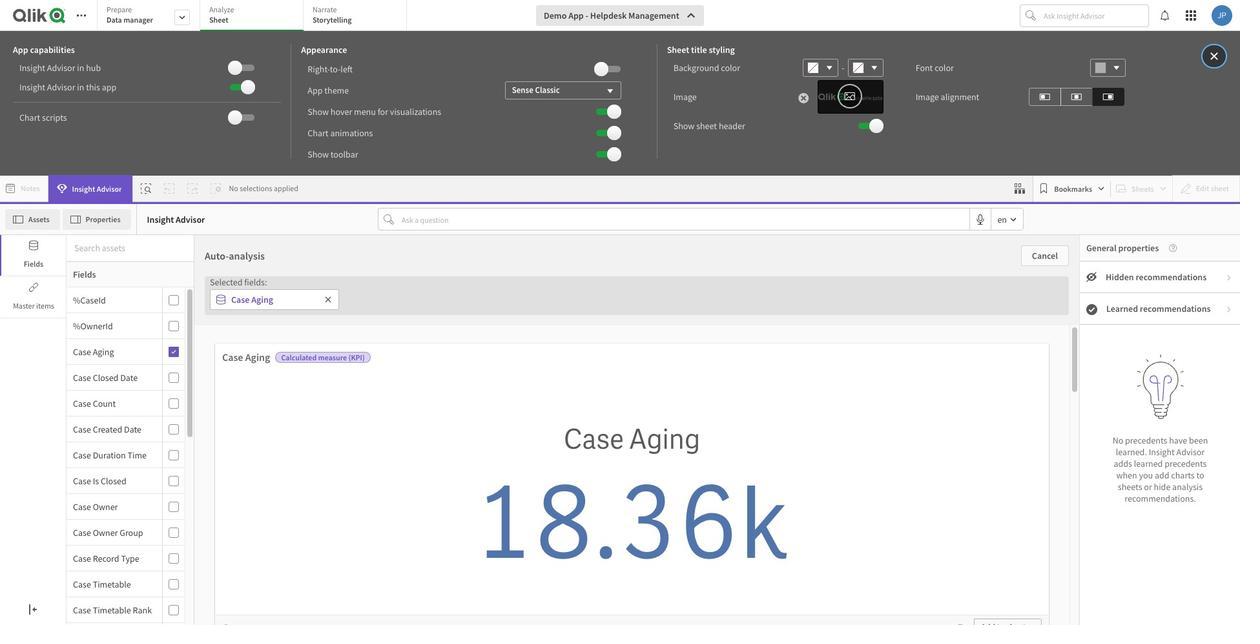 Task type: vqa. For each thing, say whether or not it's contained in the screenshot.
recommendations in the button
yes



Task type: describe. For each thing, give the bounding box(es) containing it.
to-
[[330, 63, 341, 75]]

group
[[120, 527, 143, 538]]

case for 'case record type' menu item
[[73, 553, 91, 564]]

case owner group button
[[67, 527, 160, 538]]

analysis inside no precedents have been learned. insight advisor adds learned precedents when you add charts to sheets or hide analysis recommendations.
[[1172, 481, 1203, 493]]

sheet title styling
[[667, 44, 735, 56]]

in for hub
[[77, 62, 84, 74]]

toolbar containing demo app - helpdesk management
[[0, 0, 1240, 176]]

calculated
[[281, 353, 317, 362]]

no for no selections applied
[[229, 183, 238, 193]]

case owner group menu item
[[67, 520, 185, 546]]

high
[[155, 315, 174, 328]]

show for show sheet header
[[673, 120, 695, 132]]

app
[[102, 81, 116, 93]]

record
[[93, 553, 119, 564]]

0 horizontal spatial fields
[[24, 259, 43, 269]]

measure
[[318, 353, 347, 362]]

duration inside menu item
[[93, 449, 126, 461]]

insight up the high
[[147, 213, 174, 225]]

insight advisor in this app
[[19, 81, 116, 93]]

cases
[[232, 315, 256, 328]]

recommendations for hidden recommendations
[[1136, 271, 1207, 283]]

you
[[1139, 470, 1153, 481]]

closed inside menu item
[[101, 475, 126, 487]]

Ask Insight Advisor text field
[[1041, 5, 1148, 26]]

align right image
[[1103, 89, 1113, 104]]

insight inside dropdown button
[[72, 184, 95, 193]]

in for this
[[77, 81, 84, 93]]

calculated measure (kpi)
[[281, 353, 365, 362]]

case timetable rank button
[[67, 604, 160, 616]]

case aging 18.36k
[[473, 421, 791, 589]]

case is closed
[[73, 475, 126, 487]]

properties button
[[62, 209, 131, 230]]

color for background color
[[721, 62, 740, 74]]

bookmarks button
[[1036, 178, 1108, 199]]

data
[[107, 15, 122, 25]]

theme
[[324, 84, 349, 96]]

to
[[1196, 470, 1204, 481]]

background
[[673, 62, 719, 74]]

case owner
[[73, 501, 118, 512]]

chart for chart animations
[[308, 127, 328, 139]]

analyze sheet
[[209, 5, 234, 25]]

0 horizontal spatial analysis
[[229, 249, 265, 262]]

hub
[[86, 62, 101, 74]]

open
[[209, 315, 230, 328]]

help image
[[1159, 244, 1177, 252]]

case for case is closed menu item on the left
[[73, 475, 91, 487]]

%caseid menu item
[[67, 287, 185, 313]]

represents
[[62, 315, 108, 328]]

type
[[121, 553, 139, 564]]

case timetable button
[[67, 578, 160, 590]]

date for case closed date
[[120, 372, 138, 383]]

when
[[1116, 470, 1137, 481]]

menu
[[354, 106, 376, 117]]

case owner button
[[67, 501, 160, 512]]

low
[[944, 229, 981, 254]]

fields:
[[244, 276, 267, 288]]

selected
[[210, 276, 242, 288]]

adds
[[1114, 458, 1132, 470]]

1 horizontal spatial insight advisor
[[147, 213, 205, 225]]

have
[[1169, 435, 1187, 447]]

case record type menu item
[[67, 546, 185, 572]]

no selections applied
[[229, 183, 298, 193]]

owner for case owner
[[93, 501, 118, 512]]

0 vertical spatial precedents
[[1125, 435, 1167, 447]]

case is closed menu item
[[67, 468, 185, 494]]

sense
[[512, 84, 533, 95]]

small image inside learned recommendations button
[[1086, 304, 1097, 315]]

align center image
[[1071, 89, 1082, 104]]

narrate
[[313, 5, 337, 14]]

charts
[[1171, 470, 1195, 481]]

case record type
[[73, 553, 139, 564]]

show toolbar
[[308, 148, 358, 160]]

case closed date button
[[67, 372, 160, 383]]

priority for 72
[[171, 229, 233, 254]]

image alignment
[[916, 91, 979, 103]]

case timetable
[[73, 578, 131, 590]]

hover
[[331, 106, 352, 117]]

open for open cases vs duration * bubble size represents number of high priority open cases
[[6, 302, 32, 315]]

analyze
[[209, 5, 234, 14]]

size
[[44, 315, 60, 328]]

prepare
[[107, 5, 132, 14]]

advisor inside dropdown button
[[97, 184, 122, 193]]

1 vertical spatial precedents
[[1165, 458, 1207, 470]]

properties
[[1118, 242, 1159, 254]]

Ask a question text field
[[399, 209, 970, 230]]

helpdesk
[[590, 10, 627, 21]]

case for case owner group "menu item"
[[73, 527, 91, 538]]

visualizations
[[390, 106, 441, 117]]

case for case owner menu item
[[73, 501, 91, 512]]

appearance
[[301, 44, 347, 56]]

app theme
[[308, 84, 349, 96]]

case closed date menu item
[[67, 365, 185, 391]]

advisor down insight advisor in hub
[[47, 81, 75, 93]]

small image
[[1225, 305, 1233, 313]]

applied
[[274, 183, 298, 193]]

aging inside case aging 18.36k
[[629, 421, 700, 457]]

&
[[34, 520, 41, 534]]

capabilities
[[30, 44, 75, 56]]

narrate storytelling
[[313, 5, 352, 25]]

insight advisor button
[[48, 175, 133, 202]]

insight advisor inside dropdown button
[[72, 184, 122, 193]]

general
[[1086, 242, 1116, 254]]

is
[[93, 475, 99, 487]]

203
[[994, 254, 1052, 295]]

no precedents have been learned. insight advisor adds learned precedents when you add charts to sheets or hide analysis recommendations.
[[1113, 435, 1208, 505]]

priority for 142
[[593, 229, 655, 254]]

learned.
[[1116, 447, 1147, 458]]

en button
[[992, 209, 1023, 230]]

%caseid button
[[67, 294, 160, 306]]

%ownerid
[[73, 320, 113, 332]]

master
[[13, 301, 35, 311]]

assets button
[[5, 209, 60, 230]]

learned
[[1106, 303, 1138, 315]]

1 vertical spatial time
[[142, 520, 165, 534]]

cancel
[[1032, 250, 1058, 262]]

title
[[691, 44, 707, 56]]

bubble
[[13, 315, 42, 328]]

styling
[[709, 44, 735, 56]]

image for image alignment
[[916, 91, 939, 103]]

1 master items button from the left
[[0, 277, 66, 318]]

classic
[[535, 84, 560, 95]]

142
[[587, 254, 644, 295]]

closed inside menu item
[[93, 372, 118, 383]]

case aging down cases
[[222, 351, 270, 364]]

cases for 72
[[237, 229, 288, 254]]

selections tool image
[[1015, 183, 1025, 194]]

cases for 203
[[1051, 229, 1102, 254]]

case aging inside menu item
[[73, 346, 114, 357]]

show for show toolbar
[[308, 148, 329, 160]]

high priority cases 72
[[127, 229, 288, 295]]

hidden recommendations button
[[1080, 262, 1240, 293]]

count
[[93, 398, 116, 409]]

insight inside no precedents have been learned. insight advisor adds learned precedents when you add charts to sheets or hide analysis recommendations.
[[1149, 447, 1175, 458]]



Task type: locate. For each thing, give the bounding box(es) containing it.
0 vertical spatial closed
[[93, 372, 118, 383]]

1 vertical spatial owner
[[93, 527, 118, 538]]

recommendations for learned recommendations
[[1140, 303, 1211, 315]]

close app options image
[[1208, 48, 1220, 64]]

analysis right hide
[[1172, 481, 1203, 493]]

items
[[36, 301, 54, 311]]

0 horizontal spatial no
[[229, 183, 238, 193]]

case created date button
[[67, 423, 160, 435]]

case duration time
[[73, 449, 147, 461]]

cases inside open cases vs duration * bubble size represents number of high priority open cases
[[34, 302, 62, 315]]

small image inside hidden recommendations button
[[1225, 274, 1233, 282]]

small image left learned
[[1086, 304, 1097, 315]]

timetable up case timetable rank
[[93, 578, 131, 590]]

1 horizontal spatial sheet
[[667, 44, 689, 56]]

1 timetable from the top
[[93, 578, 131, 590]]

menu
[[67, 287, 194, 625]]

1 horizontal spatial analysis
[[1172, 481, 1203, 493]]

app
[[568, 10, 584, 21], [13, 44, 28, 56], [308, 84, 323, 96]]

0 vertical spatial chart
[[19, 112, 40, 123]]

show left 'sheet' on the top right
[[673, 120, 695, 132]]

2 master items button from the left
[[1, 277, 66, 318]]

1 horizontal spatial fields
[[73, 269, 96, 280]]

%caseid
[[73, 294, 106, 306]]

animations
[[330, 127, 373, 139]]

1 horizontal spatial no
[[1113, 435, 1123, 447]]

case timetable rank menu item
[[67, 597, 185, 623]]

low priority cases 203
[[944, 229, 1102, 295]]

storytelling
[[313, 15, 352, 25]]

duration inside open cases vs duration * bubble size represents number of high priority open cases
[[76, 302, 117, 315]]

recommendations.
[[1125, 493, 1196, 505]]

sheet left title on the right top of the page
[[667, 44, 689, 56]]

properties
[[86, 214, 121, 224]]

1 horizontal spatial app
[[308, 84, 323, 96]]

0 horizontal spatial app
[[13, 44, 28, 56]]

18.36k
[[473, 457, 791, 589]]

in left this
[[77, 81, 84, 93]]

prepare data manager
[[107, 5, 153, 25]]

case for the case timetable rank menu item
[[73, 604, 91, 616]]

over
[[118, 520, 140, 534]]

medium
[[520, 229, 589, 254]]

app for app theme
[[308, 84, 323, 96]]

1 vertical spatial recommendations
[[1140, 303, 1211, 315]]

image for image
[[673, 91, 697, 103]]

2 horizontal spatial priority
[[985, 229, 1047, 254]]

show left hover
[[308, 106, 329, 117]]

0 horizontal spatial small image
[[1086, 304, 1097, 315]]

smart search image
[[141, 183, 151, 194]]

case owner group
[[73, 527, 143, 538]]

0 horizontal spatial image
[[673, 91, 697, 103]]

case owner menu item
[[67, 494, 185, 520]]

0 vertical spatial -
[[585, 10, 588, 21]]

deselect field image
[[324, 296, 332, 304]]

case aging down fields:
[[231, 294, 273, 305]]

case inside menu item
[[73, 372, 91, 383]]

1 vertical spatial -
[[842, 62, 845, 74]]

app left theme on the left top
[[308, 84, 323, 96]]

small image
[[1225, 274, 1233, 282], [1086, 304, 1097, 315]]

priority for 203
[[985, 229, 1047, 254]]

date for case created date
[[124, 423, 141, 435]]

case inside case aging 18.36k
[[564, 421, 624, 457]]

medium priority cases 142
[[520, 229, 710, 295]]

right-to-left
[[308, 63, 353, 75]]

aging inside menu item
[[93, 346, 114, 357]]

insight up add
[[1149, 447, 1175, 458]]

insight advisor up properties button
[[72, 184, 122, 193]]

1 vertical spatial show
[[673, 120, 695, 132]]

image down background
[[673, 91, 697, 103]]

show left toolbar
[[308, 148, 329, 160]]

in left hub
[[77, 62, 84, 74]]

sense classic button
[[505, 81, 621, 99]]

case for case timetable menu item
[[73, 578, 91, 590]]

0 vertical spatial time
[[128, 449, 147, 461]]

1 vertical spatial duration
[[93, 449, 126, 461]]

owner inside menu item
[[93, 501, 118, 512]]

app inside button
[[568, 10, 584, 21]]

alignment
[[941, 91, 979, 103]]

app capabilities
[[13, 44, 75, 56]]

2 color from the left
[[935, 62, 954, 74]]

0 horizontal spatial sheet
[[209, 15, 228, 25]]

select image image
[[844, 88, 856, 104]]

1 color from the left
[[721, 62, 740, 74]]

1 vertical spatial insight advisor
[[147, 213, 205, 225]]

18.36k application
[[0, 0, 1240, 625]]

0 vertical spatial timetable
[[93, 578, 131, 590]]

insight advisor up the high
[[147, 213, 205, 225]]

0 vertical spatial small image
[[1225, 274, 1233, 282]]

case duration time menu item
[[67, 442, 185, 468]]

chart animations
[[308, 127, 373, 139]]

image
[[673, 91, 697, 103], [916, 91, 939, 103]]

priority
[[171, 229, 233, 254], [593, 229, 655, 254], [985, 229, 1047, 254]]

recommendations inside button
[[1140, 303, 1211, 315]]

1 vertical spatial in
[[77, 81, 84, 93]]

learned
[[1134, 458, 1163, 470]]

no left selections
[[229, 183, 238, 193]]

2 priority from the left
[[593, 229, 655, 254]]

no
[[229, 183, 238, 193], [1113, 435, 1123, 447]]

case timetable rank
[[73, 604, 152, 616]]

open left items
[[6, 302, 32, 315]]

%ownerid menu item
[[67, 313, 185, 339]]

Search assets text field
[[67, 236, 194, 260]]

sheet down the analyze
[[209, 15, 228, 25]]

2 vertical spatial show
[[308, 148, 329, 160]]

2 open from the top
[[6, 520, 32, 534]]

menu containing %caseid
[[67, 287, 194, 625]]

case for case count menu item
[[73, 398, 91, 409]]

case aging menu item
[[67, 339, 185, 365]]

1 horizontal spatial -
[[842, 62, 845, 74]]

analysis
[[229, 249, 265, 262], [1172, 481, 1203, 493]]

0 vertical spatial sheet
[[209, 15, 228, 25]]

app right demo
[[568, 10, 584, 21]]

font
[[916, 62, 933, 74]]

owner inside "menu item"
[[93, 527, 118, 538]]

2 vertical spatial app
[[308, 84, 323, 96]]

tab list inside 18.36k application
[[97, 0, 411, 32]]

date right created
[[124, 423, 141, 435]]

precedents down have
[[1165, 458, 1207, 470]]

cases inside high priority cases 72
[[237, 229, 288, 254]]

0 vertical spatial no
[[229, 183, 238, 193]]

open for open & resolved cases over time
[[6, 520, 32, 534]]

1 vertical spatial chart
[[308, 127, 328, 139]]

cases inside medium priority cases 142
[[659, 229, 710, 254]]

cases inside low priority cases 203
[[1051, 229, 1102, 254]]

0 vertical spatial analysis
[[229, 249, 265, 262]]

0 vertical spatial insight advisor
[[72, 184, 122, 193]]

cases for 142
[[659, 229, 710, 254]]

0 horizontal spatial chart
[[19, 112, 40, 123]]

case aging button
[[67, 346, 160, 357]]

1 horizontal spatial small image
[[1225, 274, 1233, 282]]

chart up "show toolbar"
[[308, 127, 328, 139]]

1 priority from the left
[[171, 229, 233, 254]]

recommendations
[[1136, 271, 1207, 283], [1140, 303, 1211, 315]]

precedents
[[1125, 435, 1167, 447], [1165, 458, 1207, 470]]

case timetable menu item
[[67, 572, 185, 597]]

0 vertical spatial open
[[6, 302, 32, 315]]

chart left scripts
[[19, 112, 40, 123]]

background color
[[673, 62, 740, 74]]

selected fields:
[[210, 276, 267, 288]]

management
[[628, 10, 679, 21]]

closed
[[93, 372, 118, 383], [101, 475, 126, 487]]

0 vertical spatial date
[[120, 372, 138, 383]]

recommendations down help image
[[1136, 271, 1207, 283]]

1 in from the top
[[77, 62, 84, 74]]

case created date menu item
[[67, 417, 185, 442]]

demo app - helpdesk management button
[[536, 5, 704, 26]]

0 horizontal spatial insight advisor
[[72, 184, 122, 193]]

1 vertical spatial analysis
[[1172, 481, 1203, 493]]

fields up master items
[[24, 259, 43, 269]]

advisor inside no precedents have been learned. insight advisor adds learned precedents when you add charts to sheets or hide analysis recommendations.
[[1176, 447, 1205, 458]]

- inside demo app - helpdesk management button
[[585, 10, 588, 21]]

1 owner from the top
[[93, 501, 118, 512]]

2 image from the left
[[916, 91, 939, 103]]

no up adds
[[1113, 435, 1123, 447]]

sheet inside analyze sheet
[[209, 15, 228, 25]]

case duration time button
[[67, 449, 160, 461]]

app for app capabilities
[[13, 44, 28, 56]]

learned recommendations button
[[1080, 293, 1240, 325]]

closed up count
[[93, 372, 118, 383]]

duration up %ownerid
[[76, 302, 117, 315]]

color right font
[[935, 62, 954, 74]]

master items
[[13, 301, 54, 311]]

1 image from the left
[[673, 91, 697, 103]]

case aging down %ownerid
[[73, 346, 114, 357]]

2 owner from the top
[[93, 527, 118, 538]]

right-
[[308, 63, 330, 75]]

fields
[[24, 259, 43, 269], [73, 269, 96, 280]]

case created date
[[73, 423, 141, 435]]

tab list
[[97, 0, 411, 32]]

1 vertical spatial app
[[13, 44, 28, 56]]

open inside open cases vs duration * bubble size represents number of high priority open cases
[[6, 302, 32, 315]]

date inside menu item
[[120, 372, 138, 383]]

timetable down the case timetable button
[[93, 604, 131, 616]]

1 horizontal spatial image
[[916, 91, 939, 103]]

toolbar
[[0, 0, 1240, 176]]

insight up properties button
[[72, 184, 95, 193]]

case inside menu item
[[73, 475, 91, 487]]

chart
[[19, 112, 40, 123], [308, 127, 328, 139]]

hide
[[1154, 481, 1170, 493]]

closed right is
[[101, 475, 126, 487]]

recommendations inside button
[[1136, 271, 1207, 283]]

case for case aging menu item
[[73, 346, 91, 357]]

no for no precedents have been learned. insight advisor adds learned precedents when you add charts to sheets or hide analysis recommendations.
[[1113, 435, 1123, 447]]

show for show hover menu for visualizations
[[308, 106, 329, 117]]

timetable for case timetable
[[93, 578, 131, 590]]

priority inside medium priority cases 142
[[593, 229, 655, 254]]

sense classic
[[512, 84, 560, 95]]

3 priority from the left
[[985, 229, 1047, 254]]

demo app - helpdesk management
[[544, 10, 679, 21]]

open & resolved cases over time
[[6, 520, 165, 534]]

vs
[[64, 302, 74, 315]]

align left image
[[1040, 89, 1050, 104]]

1 vertical spatial small image
[[1086, 304, 1097, 315]]

open cases vs duration * bubble size represents number of high priority open cases
[[6, 302, 256, 328]]

*
[[6, 315, 11, 328]]

72
[[188, 254, 226, 295]]

case count menu item
[[67, 391, 185, 417]]

open left '&'
[[6, 520, 32, 534]]

1 horizontal spatial color
[[935, 62, 954, 74]]

priority inside low priority cases 203
[[985, 229, 1047, 254]]

remove image image
[[798, 92, 809, 105]]

timetable for case timetable rank
[[93, 604, 131, 616]]

james peterson image
[[1212, 5, 1232, 26]]

small image up small image
[[1225, 274, 1233, 282]]

aging
[[251, 294, 273, 305], [93, 346, 114, 357], [245, 351, 270, 364], [629, 421, 700, 457]]

menu inside 18.36k application
[[67, 287, 194, 625]]

0 horizontal spatial color
[[721, 62, 740, 74]]

1 vertical spatial sheet
[[667, 44, 689, 56]]

(kpi)
[[348, 353, 365, 362]]

2 in from the top
[[77, 81, 84, 93]]

advisor up auto-
[[176, 213, 205, 225]]

0 vertical spatial show
[[308, 106, 329, 117]]

1 vertical spatial date
[[124, 423, 141, 435]]

0 horizontal spatial -
[[585, 10, 588, 21]]

or
[[1144, 481, 1152, 493]]

duration down created
[[93, 449, 126, 461]]

1 vertical spatial closed
[[101, 475, 126, 487]]

precedents up learned
[[1125, 435, 1167, 447]]

1 vertical spatial no
[[1113, 435, 1123, 447]]

- left helpdesk
[[585, 10, 588, 21]]

analysis up selected fields: at the left of the page
[[229, 249, 265, 262]]

show
[[308, 106, 329, 117], [673, 120, 695, 132], [308, 148, 329, 160]]

1 horizontal spatial chart
[[308, 127, 328, 139]]

advisor up properties
[[97, 184, 122, 193]]

case count button
[[67, 398, 160, 409]]

image down font
[[916, 91, 939, 103]]

advisor down capabilities
[[47, 62, 75, 74]]

sheet
[[696, 120, 717, 132]]

case for case duration time menu item
[[73, 449, 91, 461]]

view disabled image
[[1086, 272, 1097, 282]]

0 vertical spatial in
[[77, 62, 84, 74]]

time inside menu item
[[128, 449, 147, 461]]

-
[[585, 10, 588, 21], [842, 62, 845, 74]]

0 horizontal spatial priority
[[171, 229, 233, 254]]

case record type button
[[67, 553, 160, 564]]

chart for chart scripts
[[19, 112, 40, 123]]

fields up %caseid
[[73, 269, 96, 280]]

0 vertical spatial app
[[568, 10, 584, 21]]

insight down app capabilities
[[19, 62, 45, 74]]

insight up chart scripts
[[19, 81, 45, 93]]

case inside "menu item"
[[73, 527, 91, 538]]

0 vertical spatial owner
[[93, 501, 118, 512]]

date inside menu item
[[124, 423, 141, 435]]

owner
[[93, 501, 118, 512], [93, 527, 118, 538]]

tab list containing prepare
[[97, 0, 411, 32]]

- up select image
[[842, 62, 845, 74]]

recommendations down hidden recommendations button
[[1140, 303, 1211, 315]]

priority inside high priority cases 72
[[171, 229, 233, 254]]

show hover menu for visualizations
[[308, 106, 441, 117]]

0 vertical spatial recommendations
[[1136, 271, 1207, 283]]

show sheet header
[[673, 120, 745, 132]]

advisor up charts
[[1176, 447, 1205, 458]]

time right over
[[142, 520, 165, 534]]

priority
[[176, 315, 207, 328]]

case closed date
[[73, 372, 138, 383]]

case for case created date menu item
[[73, 423, 91, 435]]

font color
[[916, 62, 954, 74]]

1 horizontal spatial priority
[[593, 229, 655, 254]]

app left capabilities
[[13, 44, 28, 56]]

owner for case owner group
[[93, 527, 118, 538]]

1 open from the top
[[6, 302, 32, 315]]

color for font color
[[935, 62, 954, 74]]

assets
[[28, 214, 49, 224]]

no inside no precedents have been learned. insight advisor adds learned precedents when you add charts to sheets or hide analysis recommendations.
[[1113, 435, 1123, 447]]

date down case aging menu item
[[120, 372, 138, 383]]

2 timetable from the top
[[93, 604, 131, 616]]

case for case closed date menu item
[[73, 372, 91, 383]]

0 vertical spatial duration
[[76, 302, 117, 315]]

1 vertical spatial timetable
[[93, 604, 131, 616]]

time down case created date menu item
[[128, 449, 147, 461]]

1 vertical spatial open
[[6, 520, 32, 534]]

color down 'styling'
[[721, 62, 740, 74]]

2 horizontal spatial app
[[568, 10, 584, 21]]



